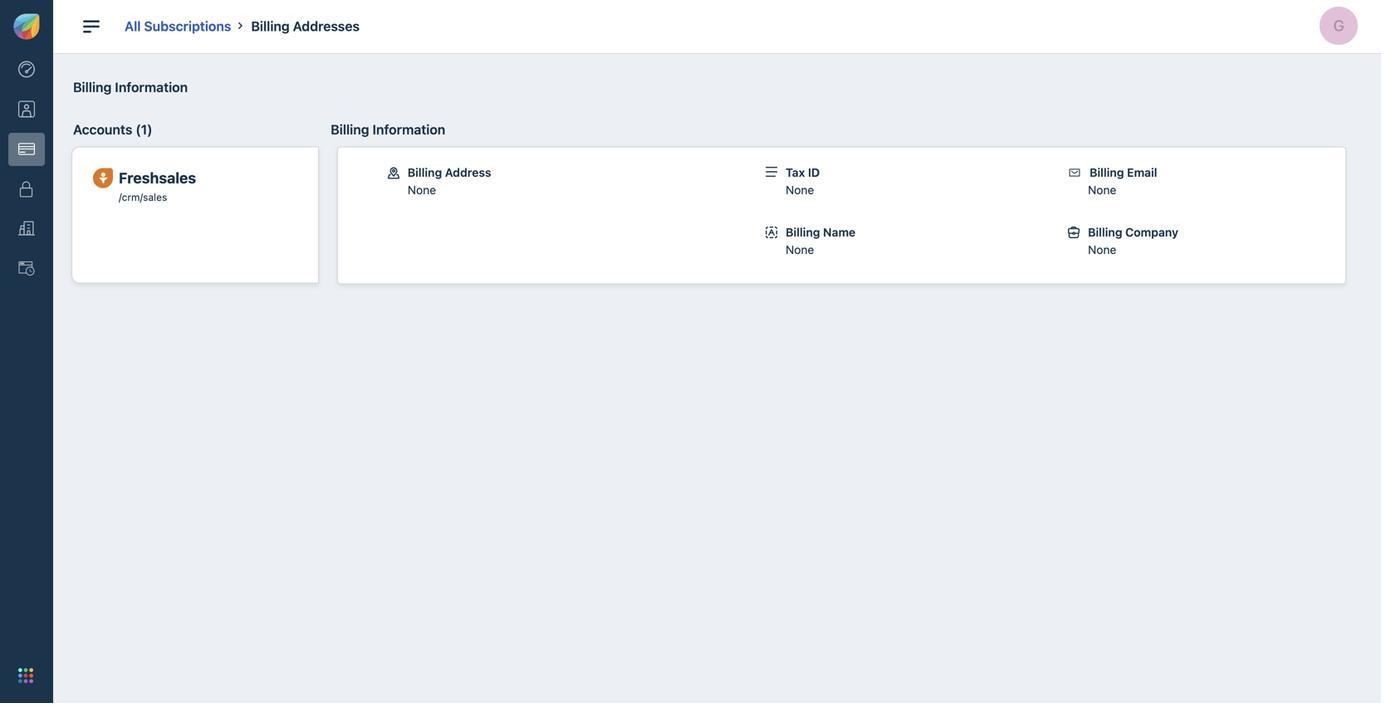 Task type: vqa. For each thing, say whether or not it's contained in the screenshot.
Address
yes



Task type: describe. For each thing, give the bounding box(es) containing it.
address
[[445, 166, 491, 179]]

none for billing address
[[408, 183, 436, 197]]

all subscriptions
[[125, 18, 231, 34]]

artboard copy 5@2x image
[[1068, 166, 1081, 179]]

addresses
[[293, 18, 360, 34]]

tax id
[[786, 166, 820, 179]]

none for billing email
[[1088, 183, 1117, 197]]

billing address
[[408, 166, 491, 179]]

users image
[[18, 101, 35, 118]]

none for tax id
[[786, 183, 814, 197]]

none for billing name
[[786, 243, 814, 257]]

0 vertical spatial information
[[115, 79, 188, 95]]

all subscriptions link
[[125, 18, 231, 34]]

1 horizontal spatial billing information
[[331, 122, 445, 137]]

billing email
[[1090, 166, 1157, 179]]

)
[[147, 122, 152, 137]]

none for billing company
[[1088, 243, 1117, 257]]

my subscriptions image
[[18, 141, 35, 158]]

freshsales
[[119, 169, 196, 187]]

name
[[823, 226, 856, 239]]

0 vertical spatial billing information
[[73, 79, 188, 95]]

profile picture image
[[1320, 6, 1358, 45]]



Task type: locate. For each thing, give the bounding box(es) containing it.
billing name
[[786, 226, 856, 239]]

1 horizontal spatial information
[[373, 122, 445, 137]]

information up )
[[115, 79, 188, 95]]

none down billing address
[[408, 183, 436, 197]]

audit logs image
[[18, 261, 35, 277]]

security image
[[18, 181, 35, 197]]

email
[[1127, 166, 1157, 179]]

billing information up billing address
[[331, 122, 445, 137]]

organization image
[[18, 221, 35, 237]]

information
[[115, 79, 188, 95], [373, 122, 445, 137]]

neo admin center image
[[18, 61, 35, 78]]

/crm/sales
[[119, 192, 167, 203]]

none down billing email on the right of page
[[1088, 183, 1117, 197]]

freshworks icon image
[[13, 13, 40, 40]]

1
[[141, 122, 147, 137]]

(
[[136, 122, 141, 137]]

none down billing company
[[1088, 243, 1117, 257]]

all
[[125, 18, 141, 34]]

billing
[[251, 18, 290, 34], [73, 79, 112, 95], [331, 122, 369, 137], [408, 166, 442, 179], [1090, 166, 1124, 179], [786, 226, 820, 239], [1088, 226, 1123, 239]]

0 horizontal spatial information
[[115, 79, 188, 95]]

id
[[808, 166, 820, 179]]

none down billing name
[[786, 243, 814, 257]]

accounts
[[73, 122, 132, 137]]

subscriptions
[[144, 18, 231, 34]]

billing company
[[1088, 226, 1179, 239]]

tax
[[786, 166, 805, 179]]

1 vertical spatial billing information
[[331, 122, 445, 137]]

1 vertical spatial information
[[373, 122, 445, 137]]

0 horizontal spatial billing information
[[73, 79, 188, 95]]

accounts ( 1 )
[[73, 122, 152, 137]]

freshworks switcher image
[[18, 669, 33, 684]]

freshsales image
[[93, 168, 113, 189]]

billing information up '('
[[73, 79, 188, 95]]

billing information
[[73, 79, 188, 95], [331, 122, 445, 137]]

none
[[408, 183, 436, 197], [786, 183, 814, 197], [1088, 183, 1117, 197], [786, 243, 814, 257], [1088, 243, 1117, 257]]

none down tax id
[[786, 183, 814, 197]]

company
[[1126, 226, 1179, 239]]

billing addresses
[[251, 18, 360, 34]]

information up billing address
[[373, 122, 445, 137]]



